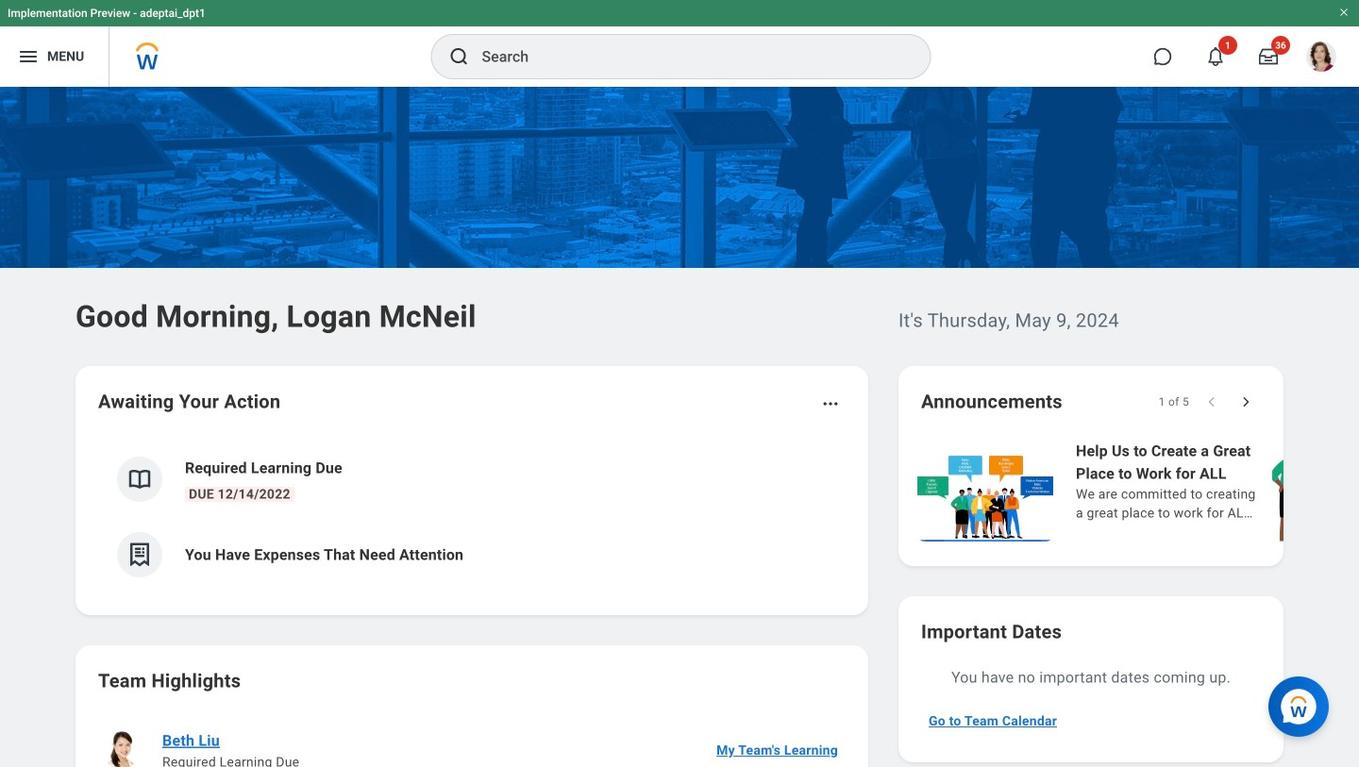 Task type: locate. For each thing, give the bounding box(es) containing it.
search image
[[448, 45, 471, 68]]

Search Workday  search field
[[482, 36, 892, 77]]

list
[[914, 438, 1360, 544], [98, 442, 846, 593]]

status
[[1159, 395, 1190, 410]]

book open image
[[126, 465, 154, 494]]

banner
[[0, 0, 1360, 87]]

main content
[[0, 87, 1360, 768]]

chevron left small image
[[1203, 393, 1222, 412]]

0 horizontal spatial list
[[98, 442, 846, 593]]



Task type: describe. For each thing, give the bounding box(es) containing it.
related actions image
[[821, 395, 840, 414]]

justify image
[[17, 45, 40, 68]]

dashboard expenses image
[[126, 541, 154, 569]]

profile logan mcneil image
[[1307, 42, 1337, 76]]

notifications large image
[[1207, 47, 1226, 66]]

close environment banner image
[[1339, 7, 1350, 18]]

1 horizontal spatial list
[[914, 438, 1360, 544]]

inbox large image
[[1260, 47, 1278, 66]]

chevron right small image
[[1237, 393, 1256, 412]]



Task type: vqa. For each thing, say whether or not it's contained in the screenshot.
Configure Applications icon
no



